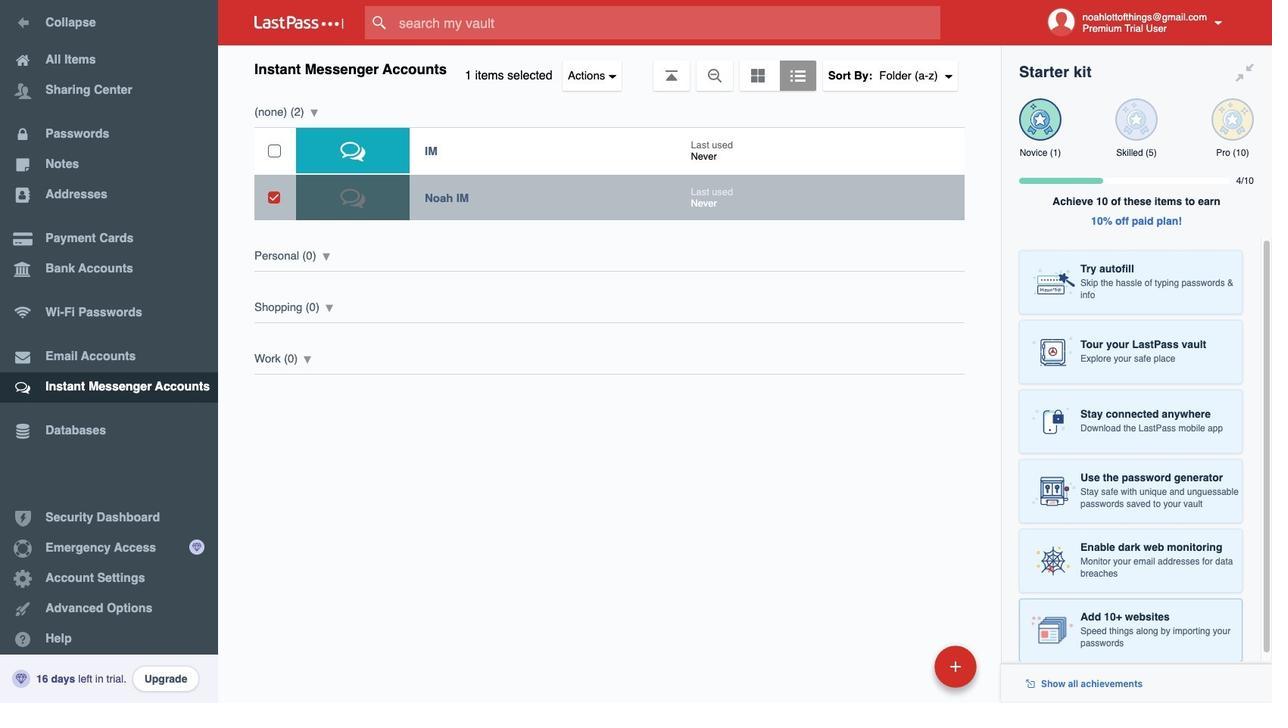 Task type: describe. For each thing, give the bounding box(es) containing it.
vault options navigation
[[218, 45, 1001, 91]]

new item element
[[831, 645, 982, 688]]

search my vault text field
[[365, 6, 970, 39]]



Task type: vqa. For each thing, say whether or not it's contained in the screenshot.
Vault options navigation
yes



Task type: locate. For each thing, give the bounding box(es) containing it.
main navigation navigation
[[0, 0, 218, 704]]

lastpass image
[[254, 16, 344, 30]]

Search search field
[[365, 6, 970, 39]]

new item navigation
[[831, 642, 986, 704]]



